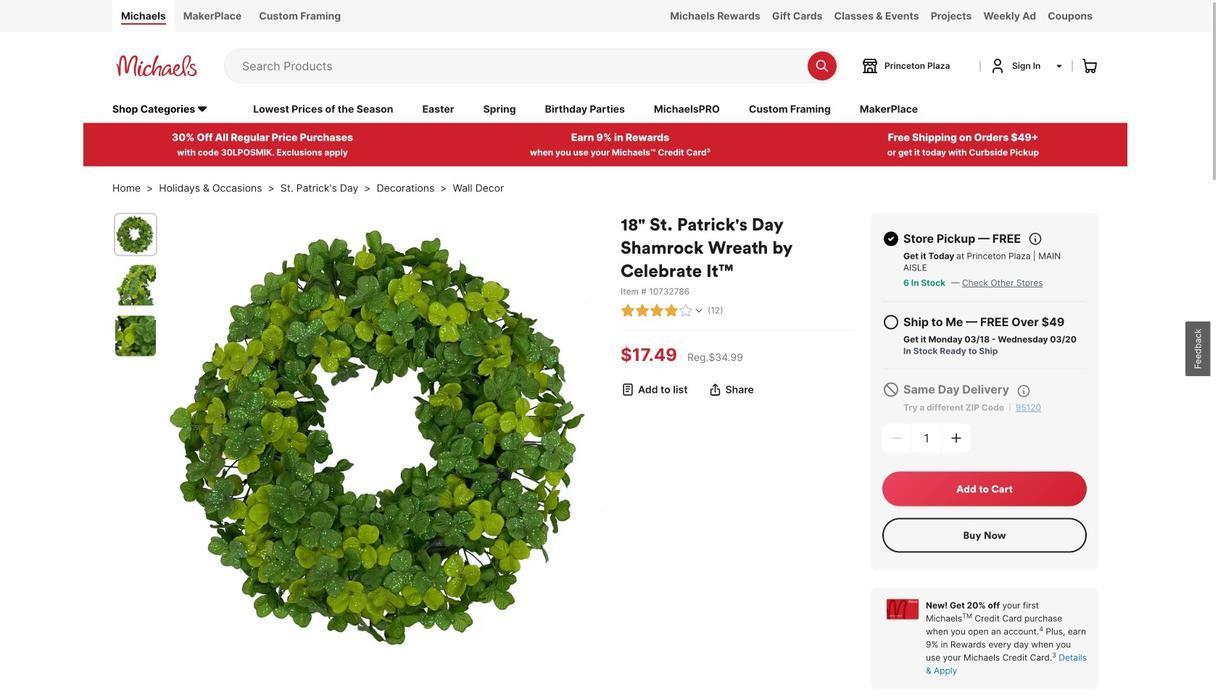 Task type: describe. For each thing, give the bounding box(es) containing it.
tabler image
[[1029, 232, 1043, 246]]

search button image
[[815, 59, 830, 73]]

Number Stepper text field
[[913, 424, 942, 453]]

button to increment counter for number stepper image
[[949, 431, 964, 446]]



Task type: vqa. For each thing, say whether or not it's contained in the screenshot.
New for bottom New Arrivals link
no



Task type: locate. For each thing, give the bounding box(es) containing it.
Search Input field
[[242, 49, 801, 83]]

18&#x22; st. patrick&#x27;s day shamrock wreath by celebrate it&#x2122; image
[[164, 213, 606, 656], [115, 215, 156, 255], [115, 265, 156, 306], [115, 316, 156, 357]]

tabler image
[[883, 314, 900, 331], [883, 381, 900, 399]]

2 tabler image from the top
[[883, 381, 900, 399]]

open samedaydelivery details modal image
[[1017, 384, 1031, 399]]

1 vertical spatial tabler image
[[883, 381, 900, 399]]

plcc card logo image
[[887, 600, 919, 620]]

1 tabler image from the top
[[883, 314, 900, 331]]

0 vertical spatial tabler image
[[883, 314, 900, 331]]



